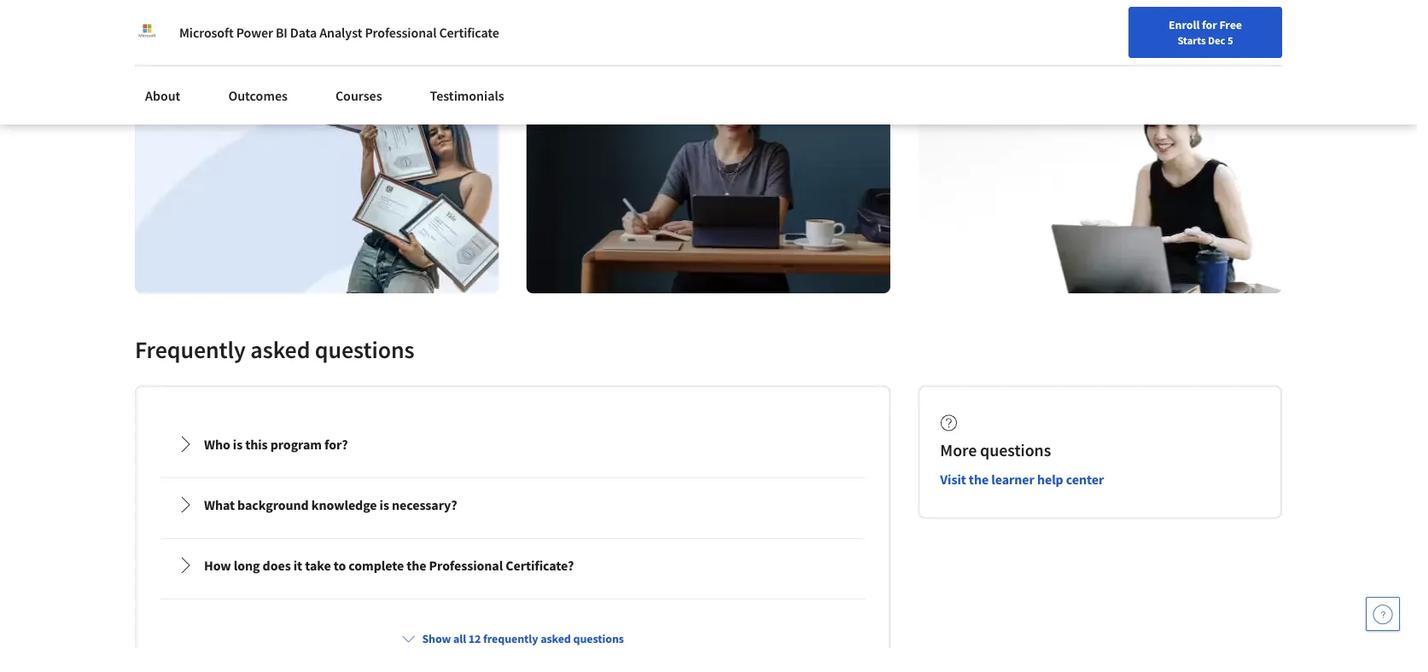 Task type: describe. For each thing, give the bounding box(es) containing it.
about link
[[135, 77, 191, 114]]

certificate
[[439, 24, 499, 41]]

0 vertical spatial the
[[969, 472, 989, 489]]

12
[[468, 632, 481, 647]]

for
[[1202, 17, 1217, 32]]

5
[[1228, 33, 1233, 47]]

microsoft
[[179, 24, 234, 41]]

frequently asked questions
[[135, 335, 415, 365]]

0 horizontal spatial asked
[[250, 335, 310, 365]]

microsoft image
[[135, 20, 159, 44]]

is inside dropdown button
[[233, 436, 243, 453]]

learn more
[[162, 23, 230, 40]]

english
[[1090, 19, 1131, 36]]

learner
[[991, 472, 1035, 489]]

the inside how long does it take to complete the professional certificate? dropdown button
[[407, 557, 426, 574]]

enroll
[[1169, 17, 1200, 32]]

help
[[1037, 472, 1063, 489]]

program
[[270, 436, 322, 453]]

background
[[237, 497, 309, 514]]

visit the learner help center
[[940, 472, 1104, 489]]

more questions
[[940, 440, 1051, 461]]

more
[[199, 23, 230, 40]]

what background knowledge is necessary?
[[204, 497, 457, 514]]

0 horizontal spatial questions
[[315, 335, 415, 365]]

how long does it take to complete the professional certificate? button
[[163, 542, 863, 590]]

how
[[204, 557, 231, 574]]

english button
[[1059, 0, 1162, 55]]

it
[[293, 557, 302, 574]]

is inside 'dropdown button'
[[380, 497, 389, 514]]

microsoft power bi data analyst professional certificate
[[179, 24, 499, 41]]

frequently
[[135, 335, 246, 365]]

enroll for free starts dec 5
[[1169, 17, 1242, 47]]

certificate?
[[506, 557, 574, 574]]

learn more link
[[162, 23, 254, 43]]

starts
[[1178, 33, 1206, 47]]

what background knowledge is necessary? button
[[163, 481, 863, 529]]

testimonials
[[430, 87, 504, 104]]

show all 12 frequently asked questions
[[422, 632, 624, 647]]

courses link
[[325, 77, 392, 114]]

free
[[1219, 17, 1242, 32]]

outcomes link
[[218, 77, 298, 114]]



Task type: locate. For each thing, give the bounding box(es) containing it.
the right visit
[[969, 472, 989, 489]]

1 vertical spatial questions
[[980, 440, 1051, 461]]

analyst
[[319, 24, 362, 41]]

who is this program for?
[[204, 436, 348, 453]]

1 vertical spatial is
[[380, 497, 389, 514]]

this
[[245, 436, 268, 453]]

0 vertical spatial questions
[[315, 335, 415, 365]]

show all 12 frequently asked questions button
[[395, 624, 631, 649]]

0 vertical spatial asked
[[250, 335, 310, 365]]

is
[[233, 436, 243, 453], [380, 497, 389, 514]]

help center image
[[1373, 604, 1393, 625]]

0 horizontal spatial the
[[407, 557, 426, 574]]

2 vertical spatial questions
[[573, 632, 624, 647]]

who is this program for? button
[[163, 421, 863, 469]]

frequently
[[483, 632, 538, 647]]

show
[[422, 632, 451, 647]]

0 vertical spatial professional
[[365, 24, 437, 41]]

questions inside dropdown button
[[573, 632, 624, 647]]

for?
[[324, 436, 348, 453]]

is left necessary?
[[380, 497, 389, 514]]

0 horizontal spatial is
[[233, 436, 243, 453]]

does
[[263, 557, 291, 574]]

data
[[290, 24, 317, 41]]

center
[[1066, 472, 1104, 489]]

bi
[[276, 24, 287, 41]]

about
[[145, 87, 180, 104]]

more
[[940, 440, 977, 461]]

visit the learner help center link
[[940, 472, 1104, 489]]

1 vertical spatial asked
[[540, 632, 571, 647]]

testimonials link
[[420, 77, 515, 114]]

power
[[236, 24, 273, 41]]

1 horizontal spatial asked
[[540, 632, 571, 647]]

collapsed list
[[157, 415, 868, 649]]

necessary?
[[392, 497, 457, 514]]

asked
[[250, 335, 310, 365], [540, 632, 571, 647]]

all
[[453, 632, 466, 647]]

the right complete
[[407, 557, 426, 574]]

what
[[204, 497, 235, 514]]

dec
[[1208, 33, 1225, 47]]

professional down necessary?
[[429, 557, 503, 574]]

outcomes
[[228, 87, 288, 104]]

None search field
[[243, 11, 653, 45]]

who
[[204, 436, 230, 453]]

is left the this
[[233, 436, 243, 453]]

asked inside dropdown button
[[540, 632, 571, 647]]

professional inside dropdown button
[[429, 557, 503, 574]]

knowledge
[[311, 497, 377, 514]]

1 vertical spatial the
[[407, 557, 426, 574]]

1 horizontal spatial questions
[[573, 632, 624, 647]]

0 vertical spatial is
[[233, 436, 243, 453]]

1 vertical spatial professional
[[429, 557, 503, 574]]

2 horizontal spatial questions
[[980, 440, 1051, 461]]

professional
[[365, 24, 437, 41], [429, 557, 503, 574]]

take
[[305, 557, 331, 574]]

show notifications image
[[1187, 21, 1207, 42]]

to
[[334, 557, 346, 574]]

questions
[[315, 335, 415, 365], [980, 440, 1051, 461], [573, 632, 624, 647]]

long
[[234, 557, 260, 574]]

1 horizontal spatial the
[[969, 472, 989, 489]]

visit
[[940, 472, 966, 489]]

learn
[[162, 23, 196, 40]]

the
[[969, 472, 989, 489], [407, 557, 426, 574]]

1 horizontal spatial is
[[380, 497, 389, 514]]

courses
[[335, 87, 382, 104]]

professional right the analyst
[[365, 24, 437, 41]]

how long does it take to complete the professional certificate?
[[204, 557, 574, 574]]

complete
[[349, 557, 404, 574]]



Task type: vqa. For each thing, say whether or not it's contained in the screenshot.
the 'How long does it take to complete the Specialization?'
no



